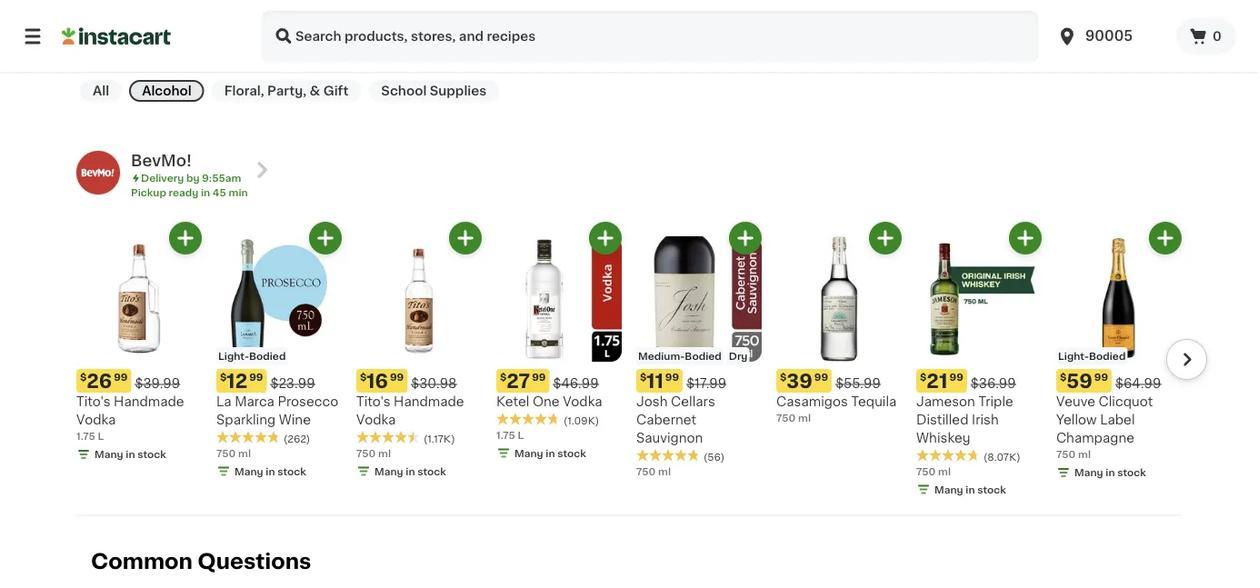 Task type: describe. For each thing, give the bounding box(es) containing it.
pickup ready in 45 min
[[131, 188, 248, 198]]

medium-
[[638, 351, 685, 361]]

add image for 12
[[314, 227, 337, 250]]

in down tito's handmade vodka 1.75 l
[[126, 450, 135, 460]]

delivery by 9:55am
[[141, 173, 241, 183]]

ml for 16
[[378, 448, 391, 458]]

add image for 21
[[1014, 227, 1037, 250]]

product group containing 12
[[216, 222, 342, 479]]

(8.07k)
[[984, 452, 1021, 462]]

alcohol deals at stores near you
[[76, 11, 520, 37]]

$39.99 original price: $55.99 element
[[777, 369, 902, 393]]

add image for 39
[[874, 227, 897, 250]]

$17.99
[[687, 377, 727, 390]]

party,
[[267, 85, 307, 97]]

vodka inside tito's handmade vodka 1.75 l
[[76, 414, 116, 426]]

whiskey
[[917, 432, 971, 445]]

16
[[367, 371, 388, 391]]

stores
[[304, 11, 392, 37]]

many in stock down tito's handmade vodka 1.75 l
[[95, 450, 166, 460]]

$21.99 original price: $36.99 element
[[917, 369, 1042, 393]]

prosecco
[[278, 396, 338, 408]]

0 button
[[1177, 18, 1237, 55]]

at
[[270, 11, 298, 37]]

in down sparkling
[[266, 466, 275, 476]]

marca
[[235, 396, 275, 408]]

bevmo!
[[131, 153, 192, 169]]

21
[[927, 371, 948, 391]]

near
[[398, 11, 461, 37]]

ml for 12
[[238, 448, 251, 458]]

instacart logo image
[[62, 25, 171, 47]]

jameson
[[917, 396, 976, 408]]

josh
[[637, 396, 668, 408]]

$59.99 original price: $64.99 element
[[1057, 369, 1182, 393]]

product group containing 27
[[496, 222, 622, 461]]

many for 27
[[515, 448, 543, 458]]

99 for 27
[[532, 372, 546, 382]]

add image for 16
[[454, 227, 477, 250]]

common questions
[[91, 551, 311, 572]]

bodied for 59
[[1089, 351, 1126, 361]]

11
[[647, 371, 664, 391]]

$ 12 99
[[220, 371, 263, 391]]

la
[[216, 396, 232, 408]]

stock down tito's handmade vodka 1.75 l
[[138, 450, 166, 460]]

add image for 27
[[594, 227, 617, 250]]

ml inside the veuve clicquot yellow label champagne 750 ml
[[1078, 450, 1091, 460]]

750 for 21
[[917, 466, 936, 476]]

$ 39 99
[[780, 371, 829, 391]]

$55.99
[[836, 377, 881, 390]]

$ for 11
[[640, 372, 647, 382]]

stock for 27
[[558, 448, 586, 458]]

2 90005 button from the left
[[1057, 11, 1166, 62]]

$39.99
[[135, 377, 180, 390]]

$ 21 99
[[920, 371, 964, 391]]

champagne
[[1057, 432, 1135, 445]]

99 for 11
[[665, 372, 679, 382]]

750 inside casamigos tequila 750 ml
[[777, 413, 796, 423]]

tito's handmade vodka 1.75 l
[[76, 396, 184, 441]]

bevmo! image
[[76, 151, 120, 195]]

1.75 l
[[496, 430, 524, 440]]

1 horizontal spatial 1.75
[[496, 430, 515, 440]]

questions
[[197, 551, 311, 572]]

27
[[507, 371, 530, 391]]

medium-bodied dry
[[638, 351, 748, 361]]

many in stock for 12
[[235, 466, 306, 476]]

irish
[[972, 414, 999, 426]]

$64.99
[[1116, 377, 1162, 390]]

1.75 inside tito's handmade vodka 1.75 l
[[76, 431, 95, 441]]

distilled
[[917, 414, 969, 426]]

school supplies link
[[369, 80, 499, 102]]

$ 11 99
[[640, 371, 679, 391]]

alcohol for alcohol deals at stores near you
[[76, 11, 182, 37]]

wine
[[279, 414, 311, 426]]

clicquot
[[1099, 396, 1153, 408]]

750 for 16
[[356, 448, 376, 458]]

39
[[787, 371, 813, 391]]

in down 'ketel one vodka'
[[546, 448, 555, 458]]

$ 26 99
[[80, 371, 128, 391]]

45
[[213, 188, 226, 198]]

many for 21
[[935, 485, 964, 495]]

you
[[467, 11, 520, 37]]

many for 12
[[235, 466, 263, 476]]

many for 16
[[375, 466, 403, 476]]

delivery
[[141, 173, 184, 183]]

by
[[186, 173, 200, 183]]

$27.99 original price: $46.99 element
[[496, 369, 622, 393]]

gift
[[323, 85, 349, 97]]

light-bodied for 12
[[218, 351, 286, 361]]

veuve clicquot yellow label champagne 750 ml
[[1057, 396, 1153, 460]]

59
[[1067, 371, 1093, 391]]

$ for 39
[[780, 372, 787, 382]]

$36.99
[[971, 377, 1016, 390]]

$ for 16
[[360, 372, 367, 382]]

(262)
[[284, 434, 310, 444]]

9:55am
[[202, 173, 241, 183]]

99 for 12
[[249, 372, 263, 382]]

750 for 11
[[637, 466, 656, 476]]

in down whiskey
[[966, 485, 975, 495]]

&
[[310, 85, 320, 97]]

add image for 59
[[1154, 227, 1177, 250]]

(1.09k)
[[564, 416, 599, 426]]

$ 16 99
[[360, 371, 404, 391]]

99 for 59
[[1095, 372, 1108, 382]]

all
[[93, 85, 109, 97]]

product group containing 21
[[917, 222, 1042, 497]]

veuve
[[1057, 396, 1096, 408]]

ketel one vodka
[[496, 396, 602, 408]]

triple
[[979, 396, 1014, 408]]

12
[[227, 371, 248, 391]]

add image for 26
[[174, 227, 197, 250]]

min
[[229, 188, 248, 198]]



Task type: locate. For each thing, give the bounding box(es) containing it.
3 product group from the left
[[356, 222, 482, 479]]

750 down whiskey
[[917, 466, 936, 476]]

l
[[518, 430, 524, 440], [98, 431, 104, 441]]

bodied up the $11.99 original price: $17.99 element
[[685, 351, 722, 361]]

vodka for 16
[[356, 414, 396, 426]]

ml down whiskey
[[938, 466, 951, 476]]

common
[[91, 551, 193, 572]]

add image
[[454, 227, 477, 250], [734, 227, 757, 250], [1014, 227, 1037, 250], [1154, 227, 1177, 250]]

99 inside $ 59 99
[[1095, 372, 1108, 382]]

ready
[[169, 188, 198, 198]]

many in stock for 21
[[935, 485, 1006, 495]]

2 product group from the left
[[216, 222, 342, 479]]

$ up tito's handmade vodka 1.75 l
[[80, 372, 87, 382]]

★★★★★
[[496, 413, 560, 426], [496, 413, 560, 426], [216, 431, 280, 444], [216, 431, 280, 444], [356, 431, 420, 444], [356, 431, 420, 444], [637, 449, 700, 462], [637, 449, 700, 462], [917, 449, 980, 462], [917, 449, 980, 462]]

750 down sauvignon
[[637, 466, 656, 476]]

many in stock down '1.75 l'
[[515, 448, 586, 458]]

stock down (262)
[[278, 466, 306, 476]]

99 for 21
[[950, 372, 964, 382]]

deals
[[188, 11, 264, 37]]

light- for 59
[[1058, 351, 1089, 361]]

$ for 26
[[80, 372, 87, 382]]

$ up tito's handmade vodka at the left bottom of the page
[[360, 372, 367, 382]]

$ inside $ 11 99
[[640, 372, 647, 382]]

4 add image from the left
[[874, 227, 897, 250]]

handmade
[[114, 396, 184, 408], [394, 396, 464, 408]]

1 handmade from the left
[[114, 396, 184, 408]]

26
[[87, 371, 112, 391]]

2 bodied from the left
[[685, 351, 722, 361]]

750 ml for 11
[[637, 466, 671, 476]]

many in stock
[[515, 448, 586, 458], [95, 450, 166, 460], [235, 466, 306, 476], [375, 466, 446, 476], [1075, 468, 1146, 478], [935, 485, 1006, 495]]

many
[[515, 448, 543, 458], [95, 450, 123, 460], [235, 466, 263, 476], [375, 466, 403, 476], [1075, 468, 1104, 478], [935, 485, 964, 495]]

ml down sauvignon
[[658, 466, 671, 476]]

1 $ from the left
[[80, 372, 87, 382]]

None search field
[[262, 11, 1038, 62]]

ml down sparkling
[[238, 448, 251, 458]]

ml for 11
[[658, 466, 671, 476]]

99 for 16
[[390, 372, 404, 382]]

in down tito's handmade vodka at the left bottom of the page
[[406, 466, 415, 476]]

1 horizontal spatial vodka
[[356, 414, 396, 426]]

in left the 45
[[201, 188, 210, 198]]

handmade down $39.99
[[114, 396, 184, 408]]

jameson triple distilled irish whiskey
[[917, 396, 1014, 445]]

1 horizontal spatial tito's
[[356, 396, 391, 408]]

stock for 21
[[978, 485, 1006, 495]]

sauvignon
[[637, 432, 703, 445]]

2 light- from the left
[[1058, 351, 1089, 361]]

product group containing 16
[[356, 222, 482, 479]]

750 down sparkling
[[216, 448, 236, 458]]

stock down (1.09k)
[[558, 448, 586, 458]]

$ inside $ 12 99
[[220, 372, 227, 382]]

0 horizontal spatial tito's
[[76, 396, 111, 408]]

tito's inside tito's handmade vodka
[[356, 396, 391, 408]]

5 product group from the left
[[637, 222, 762, 479]]

7 product group from the left
[[917, 222, 1042, 497]]

tito's for tito's handmade vodka
[[356, 396, 391, 408]]

$ 27 99
[[500, 371, 546, 391]]

l down ketel at the bottom
[[518, 430, 524, 440]]

6 99 from the left
[[815, 372, 829, 382]]

light-bodied
[[218, 351, 286, 361], [1058, 351, 1126, 361]]

2 $ from the left
[[220, 372, 227, 382]]

all link
[[80, 80, 122, 102]]

8 $ from the left
[[1060, 372, 1067, 382]]

$ inside $ 21 99
[[920, 372, 927, 382]]

750 ml for 21
[[917, 466, 951, 476]]

750 down champagne
[[1057, 450, 1076, 460]]

alcohol
[[76, 11, 182, 37], [142, 85, 192, 97]]

4 $ from the left
[[500, 372, 507, 382]]

$
[[80, 372, 87, 382], [220, 372, 227, 382], [360, 372, 367, 382], [500, 372, 507, 382], [640, 372, 647, 382], [780, 372, 787, 382], [920, 372, 927, 382], [1060, 372, 1067, 382]]

vodka down 26
[[76, 414, 116, 426]]

add image for 11
[[734, 227, 757, 250]]

99 inside $ 12 99
[[249, 372, 263, 382]]

1 90005 button from the left
[[1046, 11, 1177, 62]]

4 product group from the left
[[496, 222, 622, 461]]

tito's down 26
[[76, 396, 111, 408]]

99 right 26
[[114, 372, 128, 382]]

1 add image from the left
[[174, 227, 197, 250]]

99 right '59'
[[1095, 372, 1108, 382]]

handmade inside tito's handmade vodka
[[394, 396, 464, 408]]

$ up jameson
[[920, 372, 927, 382]]

1 bodied from the left
[[249, 351, 286, 361]]

add image
[[174, 227, 197, 250], [314, 227, 337, 250], [594, 227, 617, 250], [874, 227, 897, 250]]

sparkling
[[216, 414, 276, 426]]

handmade down $30.98
[[394, 396, 464, 408]]

light-bodied for 59
[[1058, 351, 1126, 361]]

$ for 27
[[500, 372, 507, 382]]

(1.17k)
[[424, 434, 455, 444]]

1 add image from the left
[[454, 227, 477, 250]]

many down whiskey
[[935, 485, 964, 495]]

supplies
[[430, 85, 487, 97]]

3 add image from the left
[[1014, 227, 1037, 250]]

alcohol up the all
[[76, 11, 182, 37]]

$ inside $ 39 99
[[780, 372, 787, 382]]

vodka up (1.09k)
[[563, 396, 602, 408]]

many in stock down (1.17k)
[[375, 466, 446, 476]]

ml down casamigos
[[798, 413, 811, 423]]

750 down tito's handmade vodka at the left bottom of the page
[[356, 448, 376, 458]]

0 horizontal spatial vodka
[[76, 414, 116, 426]]

0 horizontal spatial 1.75
[[76, 431, 95, 441]]

$26.99 original price: $39.99 element
[[76, 369, 202, 393]]

0 horizontal spatial handmade
[[114, 396, 184, 408]]

$ up veuve
[[1060, 372, 1067, 382]]

99 for 39
[[815, 372, 829, 382]]

90005
[[1086, 30, 1133, 43]]

4 add image from the left
[[1154, 227, 1177, 250]]

vodka for 27
[[563, 396, 602, 408]]

99
[[114, 372, 128, 382], [249, 372, 263, 382], [390, 372, 404, 382], [532, 372, 546, 382], [665, 372, 679, 382], [815, 372, 829, 382], [950, 372, 964, 382], [1095, 372, 1108, 382]]

$46.99
[[553, 377, 599, 390]]

many in stock for 16
[[375, 466, 446, 476]]

in
[[201, 188, 210, 198], [546, 448, 555, 458], [126, 450, 135, 460], [266, 466, 275, 476], [406, 466, 415, 476], [1106, 468, 1115, 478], [966, 485, 975, 495]]

l inside tito's handmade vodka 1.75 l
[[98, 431, 104, 441]]

yellow
[[1057, 414, 1097, 426]]

in down champagne
[[1106, 468, 1115, 478]]

josh cellars cabernet sauvignon
[[637, 396, 715, 445]]

many in stock down (8.07k)
[[935, 485, 1006, 495]]

$23.99
[[271, 377, 315, 390]]

2 add image from the left
[[314, 227, 337, 250]]

bodied up $12.99 original price: $23.99 element
[[249, 351, 286, 361]]

stock
[[558, 448, 586, 458], [138, 450, 166, 460], [278, 466, 306, 476], [418, 466, 446, 476], [1118, 468, 1146, 478], [978, 485, 1006, 495]]

1.75 down 26
[[76, 431, 95, 441]]

6 $ from the left
[[780, 372, 787, 382]]

cabernet
[[637, 414, 697, 426]]

6 product group from the left
[[777, 222, 902, 426]]

750 for 12
[[216, 448, 236, 458]]

5 $ from the left
[[640, 372, 647, 382]]

99 inside $ 39 99
[[815, 372, 829, 382]]

many down sparkling
[[235, 466, 263, 476]]

750 ml for 16
[[356, 448, 391, 458]]

alcohol for alcohol
[[142, 85, 192, 97]]

tito's for tito's handmade vodka 1.75 l
[[76, 396, 111, 408]]

vodka down 16 at the left bottom of the page
[[356, 414, 396, 426]]

$30.98
[[411, 377, 457, 390]]

750 ml down tito's handmade vodka at the left bottom of the page
[[356, 448, 391, 458]]

$ for 21
[[920, 372, 927, 382]]

750 inside the veuve clicquot yellow label champagne 750 ml
[[1057, 450, 1076, 460]]

school supplies
[[381, 85, 487, 97]]

$ inside $ 59 99
[[1060, 372, 1067, 382]]

99 right 16 at the left bottom of the page
[[390, 372, 404, 382]]

cellars
[[671, 396, 715, 408]]

la marca prosecco sparkling wine
[[216, 396, 338, 426]]

99 inside $ 21 99
[[950, 372, 964, 382]]

handmade for tito's handmade vodka 1.75 l
[[114, 396, 184, 408]]

1.75 down ketel at the bottom
[[496, 430, 515, 440]]

$ up ketel at the bottom
[[500, 372, 507, 382]]

2 horizontal spatial vodka
[[563, 396, 602, 408]]

item carousel region
[[51, 222, 1208, 508]]

0 horizontal spatial light-bodied
[[218, 351, 286, 361]]

$ up casamigos
[[780, 372, 787, 382]]

many in stock for 27
[[515, 448, 586, 458]]

99 inside $ 26 99
[[114, 372, 128, 382]]

bodied for 12
[[249, 351, 286, 361]]

bodied
[[249, 351, 286, 361], [685, 351, 722, 361], [1089, 351, 1126, 361]]

750 ml down sauvignon
[[637, 466, 671, 476]]

1 tito's from the left
[[76, 396, 111, 408]]

handmade for tito's handmade vodka
[[394, 396, 464, 408]]

$16.99 original price: $30.98 element
[[356, 369, 482, 393]]

3 bodied from the left
[[1089, 351, 1126, 361]]

$ up la
[[220, 372, 227, 382]]

99 right 12
[[249, 372, 263, 382]]

0 vertical spatial alcohol
[[76, 11, 182, 37]]

tito's inside tito's handmade vodka 1.75 l
[[76, 396, 111, 408]]

1 vertical spatial alcohol
[[142, 85, 192, 97]]

stock for 16
[[418, 466, 446, 476]]

light- for 12
[[218, 351, 249, 361]]

many in stock down (262)
[[235, 466, 306, 476]]

5 99 from the left
[[665, 372, 679, 382]]

2 handmade from the left
[[394, 396, 464, 408]]

Search field
[[262, 11, 1038, 62]]

3 $ from the left
[[360, 372, 367, 382]]

$ 59 99
[[1060, 371, 1108, 391]]

stock down champagne
[[1118, 468, 1146, 478]]

tito's down 16 at the left bottom of the page
[[356, 396, 391, 408]]

vodka inside tito's handmade vodka
[[356, 414, 396, 426]]

3 99 from the left
[[390, 372, 404, 382]]

750 ml for 12
[[216, 448, 251, 458]]

1 horizontal spatial light-
[[1058, 351, 1089, 361]]

stock down (1.17k)
[[418, 466, 446, 476]]

light- up '59'
[[1058, 351, 1089, 361]]

99 right 21
[[950, 372, 964, 382]]

99 inside $ 11 99
[[665, 372, 679, 382]]

ml down tito's handmade vodka at the left bottom of the page
[[378, 448, 391, 458]]

handmade inside tito's handmade vodka 1.75 l
[[114, 396, 184, 408]]

light-bodied up $ 59 99
[[1058, 351, 1126, 361]]

99 right 39
[[815, 372, 829, 382]]

1 horizontal spatial l
[[518, 430, 524, 440]]

99 inside '$ 16 99'
[[390, 372, 404, 382]]

99 right the '27'
[[532, 372, 546, 382]]

stock for 12
[[278, 466, 306, 476]]

many down tito's handmade vodka at the left bottom of the page
[[375, 466, 403, 476]]

2 add image from the left
[[734, 227, 757, 250]]

pickup
[[131, 188, 166, 198]]

1 99 from the left
[[114, 372, 128, 382]]

ml down champagne
[[1078, 450, 1091, 460]]

casamigos
[[777, 396, 848, 408]]

750 ml down sparkling
[[216, 448, 251, 458]]

floral,
[[224, 85, 264, 97]]

ml inside casamigos tequila 750 ml
[[798, 413, 811, 423]]

$ up josh
[[640, 372, 647, 382]]

$11.99 original price: $17.99 element
[[637, 369, 762, 393]]

7 $ from the left
[[920, 372, 927, 382]]

2 99 from the left
[[249, 372, 263, 382]]

stock down (8.07k)
[[978, 485, 1006, 495]]

0 horizontal spatial light-
[[218, 351, 249, 361]]

one
[[533, 396, 560, 408]]

0 horizontal spatial bodied
[[249, 351, 286, 361]]

$ inside $ 26 99
[[80, 372, 87, 382]]

product group containing 11
[[637, 222, 762, 479]]

8 product group from the left
[[1057, 222, 1182, 480]]

vodka
[[563, 396, 602, 408], [76, 414, 116, 426], [356, 414, 396, 426]]

750
[[777, 413, 796, 423], [216, 448, 236, 458], [356, 448, 376, 458], [1057, 450, 1076, 460], [637, 466, 656, 476], [917, 466, 936, 476]]

l down 26
[[98, 431, 104, 441]]

school
[[381, 85, 427, 97]]

many down champagne
[[1075, 468, 1104, 478]]

750 ml
[[216, 448, 251, 458], [356, 448, 391, 458], [637, 466, 671, 476], [917, 466, 951, 476]]

bodied up the '$59.99 original price: $64.99' element
[[1089, 351, 1126, 361]]

0
[[1213, 30, 1222, 43]]

$ inside '$ 16 99'
[[360, 372, 367, 382]]

alcohol inside alcohol link
[[142, 85, 192, 97]]

1 light-bodied from the left
[[218, 351, 286, 361]]

alcohol right the all
[[142, 85, 192, 97]]

tito's handmade vodka
[[356, 396, 464, 426]]

many in stock down champagne
[[1075, 468, 1146, 478]]

1 horizontal spatial bodied
[[685, 351, 722, 361]]

1 product group from the left
[[76, 222, 202, 462]]

8 99 from the left
[[1095, 372, 1108, 382]]

ml for 21
[[938, 466, 951, 476]]

product group containing 39
[[777, 222, 902, 426]]

750 down casamigos
[[777, 413, 796, 423]]

2 light-bodied from the left
[[1058, 351, 1126, 361]]

floral, party, & gift
[[224, 85, 349, 97]]

(56)
[[704, 452, 725, 462]]

3 add image from the left
[[594, 227, 617, 250]]

product group containing 59
[[1057, 222, 1182, 480]]

floral, party, & gift link
[[212, 80, 361, 102]]

product group
[[76, 222, 202, 462], [216, 222, 342, 479], [356, 222, 482, 479], [496, 222, 622, 461], [637, 222, 762, 479], [777, 222, 902, 426], [917, 222, 1042, 497], [1057, 222, 1182, 480]]

99 for 26
[[114, 372, 128, 382]]

alcohol link
[[129, 80, 204, 102]]

99 right 11
[[665, 372, 679, 382]]

750 ml down whiskey
[[917, 466, 951, 476]]

1 light- from the left
[[218, 351, 249, 361]]

$ for 12
[[220, 372, 227, 382]]

0 horizontal spatial l
[[98, 431, 104, 441]]

tequila
[[852, 396, 897, 408]]

dry
[[729, 351, 748, 361]]

4 99 from the left
[[532, 372, 546, 382]]

light- up 12
[[218, 351, 249, 361]]

99 inside $ 27 99
[[532, 372, 546, 382]]

ketel
[[496, 396, 530, 408]]

$ for 59
[[1060, 372, 1067, 382]]

2 tito's from the left
[[356, 396, 391, 408]]

product group containing 26
[[76, 222, 202, 462]]

label
[[1100, 414, 1135, 426]]

1 horizontal spatial handmade
[[394, 396, 464, 408]]

tito's
[[76, 396, 111, 408], [356, 396, 391, 408]]

light-bodied up $ 12 99 at the left bottom of page
[[218, 351, 286, 361]]

many down '1.75 l'
[[515, 448, 543, 458]]

1 horizontal spatial light-bodied
[[1058, 351, 1126, 361]]

$ inside $ 27 99
[[500, 372, 507, 382]]

7 99 from the left
[[950, 372, 964, 382]]

$12.99 original price: $23.99 element
[[216, 369, 342, 393]]

1.75
[[496, 430, 515, 440], [76, 431, 95, 441]]

2 horizontal spatial bodied
[[1089, 351, 1126, 361]]

casamigos tequila 750 ml
[[777, 396, 897, 423]]

many down tito's handmade vodka 1.75 l
[[95, 450, 123, 460]]

light-
[[218, 351, 249, 361], [1058, 351, 1089, 361]]



Task type: vqa. For each thing, say whether or not it's contained in the screenshot.
94804
no



